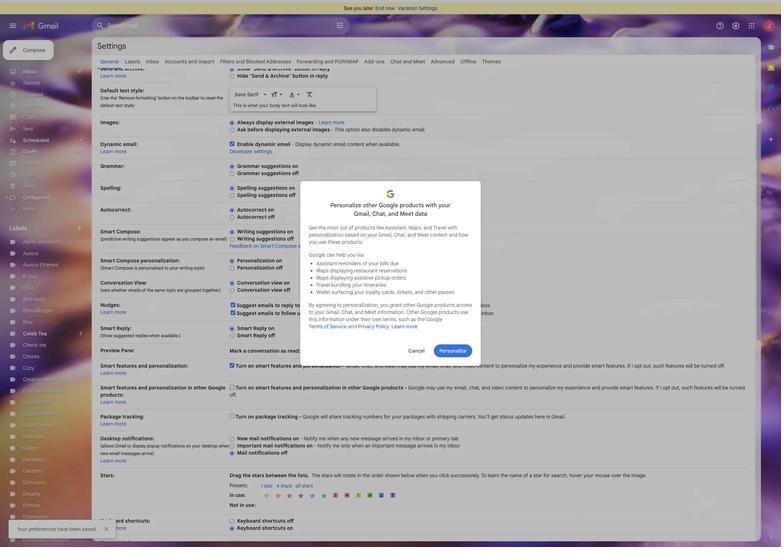 Task type: vqa. For each thing, say whether or not it's contained in the screenshot.
Coffee Time!
no



Task type: describe. For each thing, give the bounding box(es) containing it.
ins
[[40, 342, 46, 349]]

turn for turn on package tracking - google will share tracking numbers for your packages with shipping carriers. you'll get status updates here in gmail.
[[236, 414, 247, 420]]

gmail
[[115, 444, 126, 449]]

ask before displaying external images - this option also disables dynamic email.
[[237, 127, 426, 133]]

via:
[[357, 252, 365, 258]]

0 vertical spatial off.
[[718, 363, 725, 370]]

0 vertical spatial use:
[[236, 492, 246, 499]]

emails inside the conversation view: (sets whether emails of the same topic are grouped together)
[[128, 288, 141, 293]]

enchanted link
[[23, 514, 47, 521]]

button inside default text style: (use the 'remove formatting' button on the toolbar to reset the default text style)
[[158, 95, 171, 101]]

0 horizontal spatial out,
[[643, 363, 652, 370]]

more inside keyboard shortcuts: learn more
[[115, 525, 126, 532]]

you inside smart compose: (predictive writing suggestions appear as you compose an email)
[[182, 237, 189, 242]]

0 horizontal spatial a
[[243, 348, 246, 354]]

you inside the get the most out of products like assistant, maps, and travel with personalization based on your gmail, chat, and meet content and how you use these products
[[309, 239, 317, 246]]

can
[[327, 252, 335, 258]]

your inside by agreeing to personalization, you grant other google products access to your gmail, chat, and meet information. other google products use this information under their own terms, such as the google terms of service and privacy policy . learn more
[[315, 309, 325, 316]]

learn more link up ask before displaying external images - this option also disables dynamic email.
[[319, 119, 345, 126]]

add-ons link
[[364, 58, 385, 65]]

learn more link up the stars:
[[100, 458, 126, 465]]

compose button
[[3, 40, 54, 60]]

button
[[100, 540, 117, 547]]

you right see
[[354, 5, 362, 11]]

1 vertical spatial might
[[353, 310, 366, 317]]

Grammar suggestions on radio
[[230, 164, 234, 169]]

content inside the google may use my email, chat, and video content to personalize my experience and provide smart features. if i opt out, such features will be turned off.
[[505, 385, 523, 391]]

writing inside the smart compose personalization: (smart compose is personalized to your writing style)
[[180, 266, 193, 271]]

ask
[[237, 127, 246, 133]]

aurora ethereal
[[23, 262, 58, 268]]

learn inside smart features and personalization: learn more
[[100, 370, 113, 377]]

as inside by agreeing to personalization, you grant other google products access to your gmail, chat, and meet information. other google products use this information under their own terms, such as the google terms of service and privacy policy . learn more
[[411, 316, 416, 323]]

1 for 1
[[80, 138, 82, 143]]

out, inside the google may use my email, chat, and video content to personalize my experience and provide smart features. if i opt out, such features will be turned off.
[[672, 385, 681, 391]]

0 vertical spatial displaying
[[265, 127, 290, 133]]

of inside by agreeing to personalization, you grant other google products access to your gmail, chat, and meet information. other google products use this information under their own terms, such as the google terms of service and privacy policy . learn more
[[324, 324, 329, 330]]

terms
[[309, 324, 323, 330]]

text down 'remove
[[115, 103, 123, 108]]

Writing suggestions off radio
[[230, 237, 234, 242]]

Icons radio
[[230, 541, 234, 547]]

0 horizontal spatial i
[[632, 363, 633, 370]]

tab
[[451, 436, 459, 442]]

text right the body
[[282, 103, 290, 109]]

Personalization on radio
[[230, 259, 234, 264]]

stars right the
[[322, 473, 333, 479]]

enchanted tranquil link
[[23, 526, 67, 532]]

stars right "all"
[[302, 483, 313, 490]]

0 vertical spatial video
[[463, 363, 476, 370]]

mail for new
[[249, 436, 259, 442]]

your inside 'desktop notifications: (allows gmail to display popup notifications on your desktop when new email messages arrive) learn more'
[[192, 444, 201, 449]]

style) inside the smart compose personalization: (smart compose is personalized to your writing style)
[[194, 266, 205, 271]]

smart for smart compose: (predictive writing suggestions appear as you compose an email)
[[100, 229, 115, 235]]

drag the stars between the lists. the stars will rotate in the order shown below when you click successively. to learn the name of a star for search, hover your mouse over the image.
[[230, 473, 647, 479]]

Autocorrect on radio
[[230, 208, 234, 213]]

0 vertical spatial images
[[296, 119, 314, 126]]

dazzle for dazzle harmony
[[23, 411, 38, 418]]

email:
[[123, 141, 138, 148]]

emails up smart reply on
[[258, 310, 274, 317]]

0 horizontal spatial star
[[264, 483, 273, 490]]

0 vertical spatial display
[[256, 119, 274, 126]]

archive" for show
[[272, 66, 293, 72]]

new inside 'desktop notifications: (allows gmail to display popup notifications on your desktop when new email messages arrive) learn more'
[[100, 451, 108, 457]]

Conversation view off radio
[[230, 288, 234, 293]]

more inside by agreeing to personalization, you grant other google products access to your gmail, chat, and meet information. other google products use this information under their own terms, such as the google terms of service and privacy policy . learn more
[[406, 324, 418, 330]]

personalization up share at bottom
[[303, 385, 341, 391]]

discounts
[[23, 480, 46, 486]]

dewdrop
[[48, 388, 69, 395]]

other inside personalize other google products with your gmail, chat, and meet data
[[363, 202, 378, 209]]

labels for labels heading
[[9, 225, 27, 232]]

see
[[344, 5, 353, 11]]

default
[[100, 103, 114, 108]]

shortcuts for off
[[262, 518, 286, 525]]

inbox inside the labels navigation
[[23, 68, 37, 75]]

1 vertical spatial displaying
[[330, 268, 353, 274]]

suggestions for spelling suggestions on
[[258, 185, 288, 191]]

2 horizontal spatial email
[[334, 141, 346, 148]]

learn more link for dynamic email:
[[100, 148, 126, 155]]

important link
[[23, 103, 45, 109]]

1 vertical spatial sent
[[316, 310, 326, 317]]

1 horizontal spatial settings
[[419, 5, 437, 11]]

restaurant
[[354, 268, 378, 274]]

icons
[[237, 540, 250, 547]]

provide inside the google may use my email, chat, and video content to personalize my experience and provide smart features. if i opt out, such features will be turned off.
[[602, 385, 619, 391]]

smart down writing suggestions off at the left top of page
[[260, 243, 274, 249]]

stars up '1 star' link
[[252, 473, 264, 479]]

preview
[[100, 348, 120, 354]]

& for hide
[[265, 73, 269, 79]]

an for when
[[365, 443, 371, 449]]

off down personalization on
[[276, 265, 283, 271]]

personalization up turn on smart features and personalization in other google products - on the bottom of page
[[303, 363, 341, 370]]

notify for notify me when any new message arrives in my inbox or primary tab
[[304, 436, 318, 442]]

more inside dynamic email: learn more
[[115, 148, 126, 155]]

1 horizontal spatial dynamic
[[313, 141, 332, 148]]

need
[[367, 310, 378, 317]]

writing for writing suggestions on
[[237, 229, 255, 235]]

forwarding
[[297, 58, 323, 65]]

share
[[329, 414, 342, 420]]

1 vertical spatial use:
[[245, 502, 256, 509]]

mail notifications off
[[237, 450, 288, 457]]

0 horizontal spatial for
[[384, 414, 391, 420]]

search,
[[551, 473, 568, 479]]

smart reply: (show suggested replies when available.)
[[100, 325, 181, 339]]

experience inside the google may use my email, chat, and video content to personalize my experience and provide smart features. if i opt out, such features will be turned off.
[[565, 385, 591, 391]]

other inside smart features and personalization in other google products: learn more
[[194, 385, 207, 391]]

0 vertical spatial at
[[437, 303, 441, 309]]

Conversation view on radio
[[230, 281, 234, 286]]

keyboard shortcuts: learn more
[[100, 518, 150, 532]]

2 vertical spatial displaying
[[330, 275, 353, 281]]

use inside by agreeing to personalization, you grant other google products access to your gmail, chat, and meet information. other google products use this information under their own terms, such as the google terms of service and privacy policy . learn more
[[460, 309, 469, 316]]

me for only
[[333, 443, 340, 449]]

2 up from the left
[[400, 310, 406, 317]]

0 horizontal spatial turned
[[701, 363, 717, 370]]

1 horizontal spatial a
[[530, 473, 532, 479]]

learn more link for keyboard shortcuts:
[[100, 525, 126, 532]]

bbq
[[23, 285, 33, 291]]

1 vertical spatial external
[[291, 127, 311, 133]]

google inside smart features and personalization in other google products: learn more
[[208, 385, 226, 391]]

products:
[[100, 392, 124, 399]]

turn on package tracking - google will share tracking numbers for your packages with shipping carriers. you'll get status updates here in gmail.
[[236, 414, 566, 420]]

their
[[361, 316, 371, 323]]

2 vertical spatial appear
[[423, 310, 439, 317]]

learn inside smart features and personalization in other google products: learn more
[[100, 399, 113, 406]]

1 vertical spatial mail
[[237, 450, 247, 457]]

1 vertical spatial top
[[455, 310, 463, 317]]

smart for smart compose personalization: (smart compose is personalized to your writing style)
[[100, 258, 115, 264]]

emails down conversation view off
[[258, 303, 274, 309]]

advanced
[[431, 58, 455, 65]]

default
[[100, 87, 118, 94]]

other
[[406, 309, 420, 316]]

content up the google may use my email, chat, and video content to personalize my experience and provide smart features. if i opt out, such features will be turned off.
[[477, 363, 494, 370]]

smart for smart features and personalization: learn more
[[100, 363, 115, 370]]

general
[[100, 58, 119, 65]]

more inside smart features and personalization: learn more
[[115, 370, 126, 377]]

grammar for grammar suggestions on
[[237, 163, 260, 170]]

products down passes
[[435, 302, 455, 309]]

only
[[341, 443, 351, 449]]

when inside the smart reply: (show suggested replies when available.)
[[149, 333, 160, 339]]

be inside the google may use my email, chat, and video content to personalize my experience and provide smart features. if i opt out, such features will be turned off.
[[723, 385, 729, 391]]

smart for smart features and personalization in other google products: learn more
[[100, 385, 115, 391]]

hide
[[237, 73, 248, 79]]

1 horizontal spatial inbox link
[[146, 58, 159, 65]]

learn more link for package tracking:
[[100, 421, 126, 428]]

other inside google can help you via: assistant reminders of your bills due maps displaying restaurant reservations maps displaying assistive pickup orders travel bundling your itineraries wallet surfacing your loyalty cards, tickets, and other passes
[[425, 289, 437, 296]]

when right below
[[416, 473, 428, 479]]

compose up personalized at top left
[[116, 258, 139, 264]]

1 vertical spatial this
[[335, 127, 344, 133]]

surfacing
[[332, 289, 353, 296]]

labels heading
[[9, 225, 76, 232]]

you left click
[[430, 473, 438, 479]]

1 vertical spatial bliss
[[39, 400, 50, 406]]

0 horizontal spatial be
[[694, 363, 700, 370]]

you inside by agreeing to personalization, you grant other google products access to your gmail, chat, and meet information. other google products use this information under their own terms, such as the google terms of service and privacy policy . learn more
[[381, 302, 389, 309]]

products down access
[[439, 309, 459, 316]]

personalization for personalization off
[[237, 265, 275, 271]]

travel inside the get the most out of products like assistant, maps, and travel with personalization based on your gmail, chat, and meet content and how you use these products
[[433, 225, 447, 231]]

0 horizontal spatial arrives
[[383, 436, 398, 442]]

Hide "Send & Archive" button in reply radio
[[230, 74, 234, 79]]

Keyboard shortcuts off radio
[[230, 519, 234, 525]]

'remove
[[118, 95, 135, 101]]

aurora for aurora ethereal
[[23, 262, 38, 268]]

to inside the google may use my email, chat, and video content to personalize my experience and provide smart features. if i opt out, such features will be turned off.
[[524, 385, 529, 391]]

autocorrect:
[[100, 207, 131, 213]]

desserts link
[[23, 468, 43, 475]]

now
[[385, 5, 395, 11]]

chat, inside the get the most out of products like assistant, maps, and travel with personalization based on your gmail, chat, and meet content and how you use these products
[[394, 232, 406, 238]]

the inside by agreeing to personalization, you grant other google products access to your gmail, chat, and meet information. other google products use this information under their own terms, such as the google terms of service and privacy policy . learn more
[[417, 316, 425, 323]]

personalization on
[[237, 258, 282, 264]]

2 vertical spatial reply
[[281, 303, 294, 309]]

accounts
[[165, 58, 187, 65]]

1 vertical spatial images
[[313, 127, 330, 133]]

personalize other google products with your gmail, chat, and meet data dialog
[[300, 181, 481, 366]]

0 vertical spatial experience
[[537, 363, 562, 370]]

1 vertical spatial appear
[[419, 303, 436, 309]]

important for important mail notifications on - notify me only when an important message arrives in my inbox
[[237, 443, 262, 449]]

and inside personalize other google products with your gmail, chat, and meet data
[[388, 211, 399, 218]]

0 vertical spatial may
[[398, 363, 407, 370]]

mouse
[[595, 473, 610, 479]]

more up ask before displaying external images - this option also disables dynamic email.
[[333, 119, 345, 126]]

of inside google can help you via: assistant reminders of your bills due maps displaying restaurant reservations maps displaying assistive pickup orders travel bundling your itineraries wallet surfacing your loyalty cards, tickets, and other passes
[[363, 261, 367, 267]]

products up based on the top
[[355, 225, 375, 231]]

loyalty
[[366, 289, 381, 296]]

main menu image
[[9, 22, 17, 30]]

pop/imap
[[335, 58, 359, 65]]

2 tracking from the left
[[343, 414, 362, 420]]

enable
[[237, 141, 254, 148]]

chat, inside the google may use my email, chat, and video content to personalize my experience and provide smart features. if i opt out, such features will be turned off.
[[469, 385, 480, 391]]

mark
[[230, 348, 242, 354]]

when left any
[[327, 436, 340, 442]]

1 vertical spatial at
[[440, 310, 445, 317]]

themes link
[[482, 58, 501, 65]]

(sets
[[100, 288, 110, 293]]

wallet
[[316, 289, 330, 296]]

writing inside smart compose: (predictive writing suggestions appear as you compose an email)
[[122, 237, 136, 242]]

1 vertical spatial message
[[396, 443, 416, 449]]

Show "Send & Archive" button in reply radio
[[230, 67, 234, 72]]

0 vertical spatial features.
[[606, 363, 626, 370]]

end
[[375, 5, 384, 11]]

1 vertical spatial for
[[544, 473, 550, 479]]

emails
[[305, 303, 320, 309]]

desktop
[[202, 444, 218, 449]]

1 horizontal spatial email
[[277, 141, 291, 148]]

an for compose
[[209, 237, 214, 242]]

0 vertical spatial message
[[361, 436, 381, 442]]

spelling:
[[100, 185, 121, 191]]

off up the 'writing suggestions on'
[[268, 214, 275, 220]]

1 horizontal spatial new
[[350, 436, 360, 442]]

0 vertical spatial opt
[[634, 363, 642, 370]]

0 vertical spatial this
[[233, 103, 242, 109]]

learn up ask before displaying external images - this option also disables dynamic email.
[[319, 119, 332, 126]]

4
[[277, 483, 280, 490]]

sent link
[[23, 126, 33, 132]]

suggest for suggest emails to follow up on - sent emails you might need to follow up on will appear at the top of your inbox
[[237, 310, 257, 317]]

0 horizontal spatial dynamic
[[255, 141, 276, 148]]

learn more link inside personalize other google products with your gmail, chat, and meet data dialog
[[392, 324, 418, 330]]

0 vertical spatial top
[[452, 303, 459, 309]]

email inside 'desktop notifications: (allows gmail to display popup notifications on your desktop when new email messages arrive) learn more'
[[109, 451, 120, 457]]

off for mail notifications off
[[281, 450, 288, 457]]

passes
[[438, 289, 454, 296]]

personalization,
[[343, 302, 379, 309]]

learn more link for nudges:
[[100, 309, 126, 316]]

Smart Reply off radio
[[230, 334, 234, 339]]

dazzle harmony
[[23, 411, 60, 418]]

emails down agreeing
[[327, 310, 342, 317]]

suggestions down 'get'
[[298, 243, 326, 249]]

2 horizontal spatial dynamic
[[392, 127, 411, 133]]

with inside personalize other google products with your gmail, chat, and meet data
[[426, 202, 437, 209]]

stars right 4 at the bottom of the page
[[281, 483, 292, 490]]

0 vertical spatial if
[[628, 363, 631, 370]]

before
[[248, 127, 263, 133]]

the inside the conversation view: (sets whether emails of the same topic are grouped together)
[[147, 288, 154, 293]]

day
[[28, 273, 37, 280]]

reply for hide "send & archive" button in reply
[[316, 73, 328, 79]]

nudges:
[[100, 302, 120, 309]]

new
[[237, 436, 248, 442]]

with inside the get the most out of products like assistant, maps, and travel with personalization based on your gmail, chat, and meet content and how you use these products
[[448, 225, 458, 231]]

when right only
[[352, 443, 364, 449]]

keyboard for keyboard shortcuts on
[[237, 525, 261, 532]]

smart inside the google may use my email, chat, and video content to personalize my experience and provide smart features. if i opt out, such features will be turned off.
[[620, 385, 633, 391]]

remove formatting ‪(⌘\)‬ image
[[306, 91, 313, 98]]

will inside the google may use my email, chat, and video content to personalize my experience and provide smart features. if i opt out, such features will be turned off.
[[714, 385, 722, 391]]

delivered link
[[23, 457, 44, 463]]

archive" for hide
[[270, 73, 291, 79]]

0 horizontal spatial email,
[[426, 363, 439, 370]]

view for on
[[271, 280, 283, 286]]

learn inside nudges: learn more
[[100, 309, 113, 316]]

features. inside the google may use my email, chat, and video content to personalize my experience and provide smart features. if i opt out, such features will be turned off.
[[634, 385, 655, 391]]

0 vertical spatial inbox
[[146, 58, 159, 65]]

whisper
[[34, 308, 53, 314]]

0 vertical spatial external
[[275, 119, 295, 126]]

aurora for aurora link
[[23, 251, 38, 257]]

reply for show "send & archive" button in reply
[[318, 66, 330, 72]]

dazzle for dazzle bliss
[[23, 400, 38, 406]]

suggestions inside smart compose: (predictive writing suggestions appear as you compose an email)
[[137, 237, 160, 242]]

together)
[[202, 288, 221, 293]]

0 horizontal spatial settings
[[97, 41, 126, 51]]

display inside 'desktop notifications: (allows gmail to display popup notifications on your desktop when new email messages arrive) learn more'
[[132, 444, 146, 449]]

compose down writing suggestions off at the left top of page
[[275, 243, 297, 249]]

chores
[[23, 354, 39, 360]]

smart for smart reply: (show suggested replies when available.)
[[100, 325, 115, 332]]

1 for 1 star 4 stars all stars
[[261, 483, 263, 490]]

enchanted for enchanted tranquil
[[23, 526, 47, 532]]

keyboard shortcuts off
[[237, 518, 294, 525]]

Writing suggestions on radio
[[230, 230, 234, 235]]

information.
[[378, 309, 405, 316]]

Spelling suggestions on radio
[[230, 186, 234, 191]]

maps,
[[409, 225, 422, 231]]

between
[[266, 473, 287, 479]]

of inside the get the most out of products like assistant, maps, and travel with personalization based on your gmail, chat, and meet content and how you use these products
[[349, 225, 354, 231]]

learn inside dynamic email: learn more
[[100, 148, 113, 155]]

harmony
[[39, 411, 60, 418]]

gmail, inside the get the most out of products like assistant, maps, and travel with personalization based on your gmail, chat, and meet content and how you use these products
[[379, 232, 393, 238]]

advanced search options image
[[333, 18, 347, 33]]

birthdaze
[[23, 296, 45, 303]]

all
[[296, 483, 301, 490]]

all mail link
[[23, 160, 39, 167]]

labels for labels link
[[125, 58, 140, 65]]

disables
[[372, 127, 391, 133]]

gmail, inside personalize other google products with your gmail, chat, and meet data
[[354, 211, 371, 218]]

on inside 'desktop notifications: (allows gmail to display popup notifications on your desktop when new email messages arrive) learn more'
[[186, 444, 191, 449]]

turn for turn on smart features and personalization in other google products -
[[236, 385, 247, 391]]

chat and meet link
[[390, 58, 425, 65]]

check-ins
[[23, 342, 46, 349]]

more inside package tracking: learn more
[[115, 421, 126, 428]]

and inside google can help you via: assistant reminders of your bills due maps displaying restaurant reservations maps displaying assistive pickup orders travel bundling your itineraries wallet surfacing your loyalty cards, tickets, and other passes
[[415, 289, 424, 296]]



Task type: locate. For each thing, give the bounding box(es) containing it.
important down snoozed link
[[23, 103, 45, 109]]

conversation view on
[[237, 280, 290, 286]]

products down based on the top
[[342, 239, 363, 246]]

to inside the smart compose personalization: (smart compose is personalized to your writing style)
[[165, 266, 169, 271]]

labels inside navigation
[[9, 225, 27, 232]]

email, inside the google may use my email, chat, and video content to personalize my experience and provide smart features. if i opt out, such features will be turned off.
[[454, 385, 468, 391]]

are
[[177, 288, 183, 293]]

cards,
[[382, 289, 396, 296]]

smart for smart reply on
[[237, 325, 252, 332]]

0 vertical spatial labels
[[125, 58, 140, 65]]

when
[[366, 141, 378, 148], [149, 333, 160, 339], [327, 436, 340, 442], [352, 443, 364, 449], [219, 444, 229, 449], [416, 473, 428, 479]]

and inside smart features and personalization: learn more
[[138, 363, 147, 370]]

0 horizontal spatial might
[[330, 303, 343, 309]]

the inside the get the most out of products like assistant, maps, and travel with personalization based on your gmail, chat, and meet content and how you use these products
[[318, 225, 326, 231]]

google inside google can help you via: assistant reminders of your bills due maps displaying restaurant reservations maps displaying assistive pickup orders travel bundling your itineraries wallet surfacing your loyalty cards, tickets, and other passes
[[309, 252, 325, 258]]

assistive
[[354, 275, 374, 281]]

0 horizontal spatial bliss
[[23, 308, 33, 314]]

be
[[694, 363, 700, 370], [723, 385, 729, 391]]

2 autocorrect from the top
[[237, 214, 267, 220]]

more down 'messages'
[[115, 458, 126, 465]]

personalization: inside smart features and personalization: learn more
[[149, 363, 188, 370]]

2 vertical spatial turn
[[236, 414, 247, 420]]

2 reply from the top
[[253, 333, 267, 339]]

0 vertical spatial &
[[268, 66, 271, 72]]

learn inside 'desktop notifications: (allows gmail to display popup notifications on your desktop when new email messages arrive) learn more'
[[100, 458, 113, 465]]

smart inside the smart compose personalization: (smart compose is personalized to your writing style)
[[100, 258, 115, 264]]

learn more link for smart features and personalization:
[[100, 370, 126, 377]]

chat, inside by agreeing to personalization, you grant other google products access to your gmail, chat, and meet information. other google products use this information under their own terms, such as the google terms of service and privacy policy . learn more
[[342, 309, 354, 316]]

smart up (show
[[100, 325, 115, 332]]

keyboard up button
[[100, 518, 124, 525]]

arrive)
[[142, 451, 154, 457]]

show
[[237, 66, 251, 72]]

such inside by agreeing to personalization, you grant other google products access to your gmail, chat, and meet information. other google products use this information under their own terms, such as the google terms of service and privacy policy . learn more
[[399, 316, 410, 323]]

personalization for personalization on
[[237, 258, 275, 264]]

dynamic down ask before displaying external images - this option also disables dynamic email.
[[313, 141, 332, 148]]

1 personalization from the top
[[237, 258, 275, 264]]

(predictive
[[100, 237, 121, 242]]

settings up general
[[97, 41, 126, 51]]

1 maps from the top
[[316, 268, 329, 274]]

grammar right grammar suggestions off option
[[237, 170, 260, 177]]

2 spelling from the top
[[237, 192, 257, 199]]

Always display external images radio
[[230, 120, 234, 126]]

"send for hide
[[250, 73, 264, 79]]

mail right mail notifications off 'radio'
[[237, 450, 247, 457]]

more inside smart features and personalization in other google products: learn more
[[115, 399, 126, 406]]

check-ins link
[[23, 342, 46, 349]]

0 vertical spatial writing
[[122, 237, 136, 242]]

learn more link up products: at the bottom left
[[100, 370, 126, 377]]

sent down chats link
[[23, 126, 33, 132]]

tracking:
[[122, 414, 144, 420]]

carriers.
[[458, 414, 477, 420]]

0 vertical spatial suggest
[[237, 303, 257, 309]]

suggestions for grammar suggestions off
[[261, 170, 291, 177]]

off for conversation view off
[[284, 287, 291, 294]]

1 inside the labels navigation
[[80, 138, 82, 143]]

email)
[[215, 237, 227, 242]]

suggestions down compose: at top
[[137, 237, 160, 242]]

reply for off
[[253, 333, 267, 339]]

off for writing suggestions off
[[287, 236, 294, 242]]

desktop notifications: (allows gmail to display popup notifications on your desktop when new email messages arrive) learn more
[[100, 436, 229, 465]]

use
[[318, 239, 327, 246], [460, 309, 469, 316], [408, 363, 417, 370], [437, 385, 445, 391]]

appear up the smart compose personalization: (smart compose is personalized to your writing style)
[[161, 237, 175, 242]]

0 horizontal spatial provide
[[573, 363, 590, 370]]

off. inside the google may use my email, chat, and video content to personalize my experience and provide smart features. if i opt out, such features will be turned off.
[[230, 392, 237, 399]]

0 horizontal spatial me
[[319, 436, 326, 442]]

0 vertical spatial new
[[350, 436, 360, 442]]

style) inside default text style: (use the 'remove formatting' button on the toolbar to reset the default text style)
[[124, 103, 135, 108]]

- inside enable dynamic email - display dynamic email content when available. developer settings
[[292, 141, 294, 148]]

0 vertical spatial aurora
[[23, 251, 38, 257]]

archive" down "show "send & archive" button in reply"
[[270, 73, 291, 79]]

travel right maps, at top
[[433, 225, 447, 231]]

available.)
[[161, 333, 181, 339]]

arrives
[[383, 436, 398, 442], [418, 443, 433, 449]]

Grammar suggestions off radio
[[230, 171, 234, 177]]

if inside the google may use my email, chat, and video content to personalize my experience and provide smart features. if i opt out, such features will be turned off.
[[656, 385, 659, 391]]

reply
[[253, 325, 267, 332], [253, 333, 267, 339]]

echoes
[[23, 503, 40, 509]]

(smart
[[100, 266, 114, 271]]

Ask before displaying external images radio
[[230, 128, 234, 133]]

autocorrect for autocorrect on
[[237, 207, 267, 213]]

notify left only
[[318, 443, 331, 449]]

use inside the get the most out of products like assistant, maps, and travel with personalization based on your gmail, chat, and meet content and how you use these products
[[318, 239, 327, 246]]

sent inside the labels navigation
[[23, 126, 33, 132]]

video down turn on smart features and personalization - gmail, chat, and meet may use my email, chat, and video content to personalize my experience and provide smart features. if i opt out, such features will be turned off.
[[492, 385, 504, 391]]

1 grammar from the top
[[237, 163, 260, 170]]

i inside the google may use my email, chat, and video content to personalize my experience and provide smart features. if i opt out, such features will be turned off.
[[660, 385, 662, 391]]

1 horizontal spatial star
[[534, 473, 542, 479]]

your inside personalize other google products with your gmail, chat, and meet data
[[439, 202, 451, 209]]

0 horizontal spatial travel
[[316, 282, 330, 289]]

in inside smart features and personalization in other google products: learn more
[[188, 385, 192, 391]]

"send for show
[[252, 66, 266, 72]]

2 turn from the top
[[236, 385, 247, 391]]

on inside the get the most out of products like assistant, maps, and travel with personalization based on your gmail, chat, and meet content and how you use these products
[[360, 232, 366, 238]]

offline
[[461, 58, 476, 65]]

this left what
[[233, 103, 242, 109]]

1
[[80, 138, 82, 143], [261, 483, 263, 490]]

meet inside personalize other google products with your gmail, chat, and meet data
[[400, 211, 414, 218]]

such inside the google may use my email, chat, and video content to personalize my experience and provide smart features. if i opt out, such features will be turned off.
[[682, 385, 693, 391]]

to inside default text style: (use the 'remove formatting' button on the toolbar to reset the default text style)
[[201, 95, 205, 101]]

more inside 'desktop notifications: (allows gmail to display popup notifications on your desktop when new email messages arrive) learn more'
[[115, 458, 126, 465]]

Keyboard shortcuts on radio
[[230, 526, 234, 532]]

dazzle down crystalline
[[23, 400, 38, 406]]

enable dynamic email - display dynamic email content when available. developer settings
[[230, 141, 400, 155]]

1 up "610" at the top
[[80, 138, 82, 143]]

and inside smart features and personalization in other google products: learn more
[[138, 385, 147, 391]]

Smart Reply on radio
[[230, 326, 234, 332]]

0 vertical spatial dazzle
[[23, 400, 38, 406]]

style) down 'remove
[[124, 103, 135, 108]]

learn more link for send and archive:
[[100, 73, 126, 79]]

more up button labels:
[[115, 525, 126, 532]]

suggestions for spelling suggestions off
[[258, 192, 288, 199]]

1 reply from the top
[[253, 325, 267, 332]]

1 horizontal spatial tracking
[[343, 414, 362, 420]]

content inside the get the most out of products like assistant, maps, and travel with personalization based on your gmail, chat, and meet content and how you use these products
[[430, 232, 448, 238]]

your inside the get the most out of products like assistant, maps, and travel with personalization based on your gmail, chat, and meet content and how you use these products
[[367, 232, 377, 238]]

personalization inside the get the most out of products like assistant, maps, and travel with personalization based on your gmail, chat, and meet content and how you use these products
[[309, 232, 344, 238]]

0 vertical spatial provide
[[573, 363, 590, 370]]

important for important
[[23, 103, 45, 109]]

you down 'get'
[[309, 239, 317, 246]]

as inside smart compose: (predictive writing suggestions appear as you compose an email)
[[177, 237, 181, 242]]

writing up the are
[[180, 266, 193, 271]]

google inside personalize other google products with your gmail, chat, and meet data
[[379, 202, 398, 209]]

0 vertical spatial might
[[330, 303, 343, 309]]

this is what your body text will look like.
[[233, 103, 317, 109]]

suggestions up writing suggestions off at the left top of page
[[256, 229, 286, 235]]

products inside personalize other google products with your gmail, chat, and meet data
[[400, 202, 424, 209]]

may
[[398, 363, 407, 370], [426, 385, 436, 391]]

grammar suggestions on
[[237, 163, 298, 170]]

"send
[[252, 66, 266, 72], [250, 73, 264, 79]]

None checkbox
[[230, 142, 234, 146], [230, 414, 234, 419], [230, 142, 234, 146], [230, 414, 234, 419]]

b-
[[23, 273, 28, 280]]

echoes link
[[23, 503, 40, 509]]

off for smart reply off
[[268, 333, 275, 339]]

inbox up starred
[[23, 68, 37, 75]]

crystalline dewdrop link
[[23, 388, 69, 395]]

1 vertical spatial provide
[[602, 385, 619, 391]]

1 follow from the left
[[281, 310, 296, 317]]

have
[[345, 303, 355, 309]]

smart inside the smart reply: (show suggested replies when available.)
[[100, 325, 115, 332]]

settings
[[419, 5, 437, 11], [97, 41, 126, 51]]

arrives down or
[[418, 443, 433, 449]]

1 vertical spatial suggest
[[237, 310, 257, 317]]

tab list
[[761, 37, 781, 522]]

shortcuts down keyboard shortcuts off
[[262, 525, 286, 532]]

products up data
[[400, 202, 424, 209]]

2 personalization from the top
[[237, 265, 275, 271]]

when inside 'desktop notifications: (allows gmail to display popup notifications on your desktop when new email messages arrive) learn more'
[[219, 444, 229, 449]]

as down other
[[411, 316, 416, 323]]

such
[[399, 316, 410, 323], [654, 363, 664, 370], [682, 385, 693, 391]]

personalization down personalization on
[[237, 265, 275, 271]]

mail for important
[[263, 443, 273, 449]]

smart inside smart features and personalization: learn more
[[100, 363, 115, 370]]

1 vertical spatial personalization
[[237, 265, 275, 271]]

Spelling suggestions off radio
[[230, 193, 234, 198]]

cozy link
[[23, 365, 34, 372]]

not in use:
[[230, 502, 256, 509]]

0 horizontal spatial up
[[297, 310, 304, 317]]

search mail image
[[94, 19, 107, 32]]

0 vertical spatial arrives
[[383, 436, 398, 442]]

a right mark
[[243, 348, 246, 354]]

Mail notifications off radio
[[230, 451, 234, 457]]

button for show "send & archive" button in reply
[[295, 66, 311, 72]]

2 maps from the top
[[316, 275, 329, 281]]

appear inside smart compose: (predictive writing suggestions appear as you compose an email)
[[161, 237, 175, 242]]

suggestions for writing suggestions on
[[256, 229, 286, 235]]

shortcuts for on
[[262, 525, 286, 532]]

0 vertical spatial chat,
[[441, 363, 452, 370]]

dynamic up settings
[[255, 141, 276, 148]]

spelling for spelling suggestions on
[[237, 185, 257, 191]]

personalization
[[237, 258, 275, 264], [237, 265, 275, 271]]

1 vertical spatial turn
[[236, 385, 247, 391]]

learn
[[100, 73, 113, 79], [319, 119, 332, 126], [100, 148, 113, 155], [100, 309, 113, 316], [392, 324, 405, 330], [100, 370, 113, 377], [100, 399, 113, 406], [100, 421, 113, 428], [100, 458, 113, 465], [100, 525, 113, 532]]

dazzle up dead
[[23, 411, 38, 418]]

suggestions down spelling suggestions on
[[258, 192, 288, 199]]

follow
[[281, 310, 296, 317], [385, 310, 399, 317]]

"send down "blocked"
[[252, 66, 266, 72]]

smart inside smart features and personalization in other google products: learn more
[[100, 385, 115, 391]]

autocorrect down autocorrect on
[[237, 214, 267, 220]]

you right emails
[[321, 303, 329, 309]]

inbox link right labels link
[[146, 58, 159, 65]]

1 horizontal spatial mail
[[237, 450, 247, 457]]

in
[[230, 492, 234, 499]]

1 horizontal spatial sent
[[316, 310, 326, 317]]

when inside enable dynamic email - display dynamic email content when available. developer settings
[[366, 141, 378, 148]]

0 horizontal spatial mail
[[30, 160, 39, 167]]

is left what
[[243, 103, 246, 109]]

0 horizontal spatial personalize
[[501, 363, 528, 370]]

2 grammar from the top
[[237, 170, 260, 177]]

settings image
[[732, 22, 740, 30]]

1 horizontal spatial inbox
[[146, 58, 159, 65]]

button for hide "send & archive" button in reply
[[293, 73, 309, 79]]

0 horizontal spatial new
[[100, 451, 108, 457]]

meet inside by agreeing to personalization, you grant other google products access to your gmail, chat, and meet information. other google products use this information under their own terms, such as the google terms of service and privacy policy . learn more
[[365, 309, 377, 316]]

view down conversation view on
[[271, 287, 283, 294]]

bliss whisper
[[23, 308, 53, 314]]

features inside smart features and personalization: learn more
[[116, 363, 137, 370]]

learn more link down "nudges:" at the bottom left of the page
[[100, 309, 126, 316]]

& for show
[[268, 66, 271, 72]]

trash link
[[23, 183, 35, 190]]

learn more link right .
[[392, 324, 418, 330]]

2 dazzle from the top
[[23, 411, 38, 418]]

products up the turn on package tracking - google will share tracking numbers for your packages with shipping carriers. you'll get status updates here in gmail.
[[381, 385, 403, 391]]

0 vertical spatial shortcuts
[[262, 518, 286, 525]]

starred link
[[23, 80, 40, 86]]

1 horizontal spatial this
[[335, 127, 344, 133]]

personalization: inside the smart compose personalization: (smart compose is personalized to your writing style)
[[141, 258, 180, 264]]

2 vertical spatial with
[[427, 414, 436, 420]]

off down spelling suggestions on
[[289, 192, 296, 199]]

email left "display"
[[277, 141, 291, 148]]

chat, inside personalize other google products with your gmail, chat, and meet data
[[372, 211, 387, 218]]

0 vertical spatial notify
[[304, 436, 318, 442]]

1 horizontal spatial travel
[[433, 225, 447, 231]]

suggest for suggest emails to reply to - emails you might have forgotten to respond to will appear at the top of your inbox
[[237, 303, 257, 309]]

1 horizontal spatial style)
[[194, 266, 205, 271]]

orders
[[392, 275, 406, 281]]

developer
[[230, 148, 253, 155]]

add-ons
[[364, 58, 385, 65]]

0 horizontal spatial follow
[[281, 310, 296, 317]]

learn inside by agreeing to personalization, you grant other google products access to your gmail, chat, and meet information. other google products use this information under their own terms, such as the google terms of service and privacy policy . learn more
[[392, 324, 405, 330]]

1 horizontal spatial i
[[660, 385, 662, 391]]

1 vertical spatial reply
[[316, 73, 328, 79]]

0 horizontal spatial 1
[[80, 138, 82, 143]]

when right replies
[[149, 333, 160, 339]]

compose:
[[116, 229, 141, 235]]

enchanted down enchanted tranquil link
[[23, 537, 47, 544]]

external down this is what your body text will look like.
[[275, 119, 295, 126]]

on inside default text style: (use the 'remove formatting' button on the toolbar to reset the default text style)
[[172, 95, 177, 101]]

more inside nudges: learn more
[[115, 309, 126, 316]]

might down the personalization,
[[353, 310, 366, 317]]

1 tracking from the left
[[278, 414, 298, 420]]

.
[[389, 324, 390, 330]]

aurora down alerts on the top left of the page
[[23, 251, 38, 257]]

1 vertical spatial shortcuts
[[262, 525, 286, 532]]

1 horizontal spatial off.
[[718, 363, 725, 370]]

creative ideas link
[[23, 377, 56, 383]]

out
[[340, 225, 348, 231]]

service
[[330, 324, 347, 330]]

learn more link down dynamic
[[100, 148, 126, 155]]

travel inside google can help you via: assistant reminders of your bills due maps displaying restaurant reservations maps displaying assistive pickup orders travel bundling your itineraries wallet surfacing your loyalty cards, tickets, and other passes
[[316, 282, 330, 289]]

or
[[426, 436, 431, 442]]

top down passes
[[452, 303, 459, 309]]

stars
[[252, 473, 264, 479], [322, 473, 333, 479], [281, 483, 292, 490], [302, 483, 313, 490]]

1 vertical spatial enchanted
[[23, 526, 47, 532]]

0 horizontal spatial inbox link
[[23, 68, 37, 75]]

0 horizontal spatial features.
[[606, 363, 626, 370]]

personalization up personalization off
[[237, 258, 275, 264]]

an
[[209, 237, 214, 242], [365, 443, 371, 449]]

0 vertical spatial an
[[209, 237, 214, 242]]

1 enchanted from the top
[[23, 514, 47, 521]]

Autocorrect off radio
[[230, 215, 234, 220]]

0 horizontal spatial sent
[[23, 126, 33, 132]]

import
[[199, 58, 214, 65]]

1 horizontal spatial 1
[[261, 483, 263, 490]]

suggestions for writing suggestions off
[[256, 236, 286, 242]]

up left this
[[297, 310, 304, 317]]

meet inside the get the most out of products like assistant, maps, and travel with personalization based on your gmail, chat, and meet content and how you use these products
[[417, 232, 429, 238]]

1 vertical spatial inbox link
[[23, 68, 37, 75]]

None checkbox
[[231, 303, 235, 308], [231, 311, 235, 315], [230, 363, 234, 368], [230, 385, 234, 390], [231, 303, 235, 308], [231, 311, 235, 315], [230, 363, 234, 368], [230, 385, 234, 390]]

option
[[345, 127, 360, 133]]

order
[[372, 473, 384, 479]]

off for keyboard shortcuts off
[[287, 518, 294, 525]]

compose
[[190, 237, 208, 242]]

reset
[[206, 95, 216, 101]]

blue link
[[23, 319, 33, 326]]

1 autocorrect from the top
[[237, 207, 267, 213]]

me left only
[[333, 443, 340, 449]]

1 vertical spatial an
[[365, 443, 371, 449]]

labels up alerts on the top left of the page
[[9, 225, 27, 232]]

0 vertical spatial reply
[[253, 325, 267, 332]]

1 horizontal spatial experience
[[565, 385, 591, 391]]

1 vertical spatial such
[[654, 363, 664, 370]]

1 vertical spatial settings
[[97, 41, 126, 51]]

1 horizontal spatial labels
[[125, 58, 140, 65]]

learn more link up button labels:
[[100, 525, 126, 532]]

1 horizontal spatial be
[[723, 385, 729, 391]]

help
[[336, 252, 346, 258]]

1 vertical spatial maps
[[316, 275, 329, 281]]

1 vertical spatial email,
[[454, 385, 468, 391]]

products
[[400, 202, 424, 209], [355, 225, 375, 231], [342, 239, 363, 246], [435, 302, 455, 309], [439, 309, 459, 316], [381, 385, 403, 391]]

me for when
[[319, 436, 326, 442]]

conversation for conversation view: (sets whether emails of the same topic are grouped together)
[[100, 280, 133, 286]]

1 vertical spatial labels
[[9, 225, 27, 232]]

vacation
[[398, 5, 418, 11]]

enchanted whispers
[[23, 537, 70, 544]]

1 turn from the top
[[236, 363, 247, 370]]

reply for on
[[253, 325, 267, 332]]

1 vertical spatial view
[[271, 287, 283, 294]]

i
[[632, 363, 633, 370], [660, 385, 662, 391]]

suggestions down the 'writing suggestions on'
[[256, 236, 286, 242]]

spelling suggestions off
[[237, 192, 296, 199]]

celeb
[[23, 331, 37, 337]]

notify left any
[[304, 436, 318, 442]]

1 vertical spatial important
[[237, 443, 262, 449]]

1 vertical spatial "send
[[250, 73, 264, 79]]

2 view from the top
[[271, 287, 283, 294]]

suggestions for grammar suggestions on
[[261, 163, 291, 170]]

get
[[309, 225, 317, 231]]

1 vertical spatial personalization:
[[149, 363, 188, 370]]

3 enchanted from the top
[[23, 537, 47, 544]]

personalization off
[[237, 265, 283, 271]]

dead thread link
[[23, 423, 52, 429]]

smart for smart reply off
[[237, 333, 252, 339]]

ons
[[376, 58, 385, 65]]

enchanted for enchanted whispers
[[23, 537, 47, 544]]

grammar
[[237, 163, 260, 170], [237, 170, 260, 177]]

off for spelling suggestions off
[[289, 192, 296, 199]]

this
[[233, 103, 242, 109], [335, 127, 344, 133]]

chat and meet
[[390, 58, 425, 65]]

New mail notifications on radio
[[230, 437, 234, 442]]

0 vertical spatial autocorrect
[[237, 207, 267, 213]]

0 vertical spatial is
[[243, 103, 246, 109]]

agreeing
[[316, 302, 336, 309]]

snoozed
[[23, 91, 43, 98]]

snoozed link
[[23, 91, 43, 98]]

turn for turn on smart features and personalization - gmail, chat, and meet may use my email, chat, and video content to personalize my experience and provide smart features. if i opt out, such features will be turned off.
[[236, 363, 247, 370]]

you up information.
[[381, 302, 389, 309]]

conversation for conversation view off
[[237, 287, 270, 294]]

1 spelling from the top
[[237, 185, 257, 191]]

2 vertical spatial button
[[158, 95, 171, 101]]

view for off
[[271, 287, 283, 294]]

use inside the google may use my email, chat, and video content to personalize my experience and provide smart features. if i opt out, such features will be turned off.
[[437, 385, 445, 391]]

1 horizontal spatial turned
[[730, 385, 745, 391]]

alert
[[11, 31, 770, 37]]

learn inside package tracking: learn more
[[100, 421, 113, 428]]

grammar for grammar suggestions off
[[237, 170, 260, 177]]

1 shortcuts from the top
[[262, 518, 286, 525]]

1 horizontal spatial is
[[243, 103, 246, 109]]

0 vertical spatial personalize
[[501, 363, 528, 370]]

grammar:
[[100, 163, 125, 170]]

more down other
[[406, 324, 418, 330]]

2 shortcuts from the top
[[262, 525, 286, 532]]

display
[[295, 141, 312, 148]]

2 suggest from the top
[[237, 310, 257, 317]]

1 up from the left
[[297, 310, 304, 317]]

1 horizontal spatial as
[[281, 348, 286, 354]]

mail right the all
[[30, 160, 39, 167]]

mail inside the labels navigation
[[30, 160, 39, 167]]

bliss
[[23, 308, 33, 314], [39, 400, 50, 406]]

1 view from the top
[[271, 280, 283, 286]]

display down notifications:
[[132, 444, 146, 449]]

1 dazzle from the top
[[23, 400, 38, 406]]

tracking right package
[[278, 414, 298, 420]]

3 turn from the top
[[236, 414, 247, 420]]

and inside "send and archive: learn more"
[[114, 66, 123, 72]]

1 aurora from the top
[[23, 251, 38, 257]]

2 aurora from the top
[[23, 262, 38, 268]]

to inside 'desktop notifications: (allows gmail to display popup notifications on your desktop when new email messages arrive) learn more'
[[127, 444, 131, 449]]

0 vertical spatial star
[[534, 473, 542, 479]]

labels navigation
[[0, 37, 92, 548]]

emails down view:
[[128, 288, 141, 293]]

tracking right share at bottom
[[343, 414, 362, 420]]

conversation up conversation view off
[[237, 280, 270, 286]]

opt inside the google may use my email, chat, and video content to personalize my experience and provide smart features. if i opt out, such features will be turned off.
[[663, 385, 671, 391]]

you inside google can help you via: assistant reminders of your bills due maps displaying restaurant reservations maps displaying assistive pickup orders travel bundling your itineraries wallet surfacing your loyalty cards, tickets, and other passes
[[347, 252, 356, 258]]

message right important
[[396, 443, 416, 449]]

0 vertical spatial spelling
[[237, 185, 257, 191]]

more inside "send and archive: learn more"
[[115, 73, 126, 79]]

notify for notify me only when an important message arrives in my inbox
[[318, 443, 331, 449]]

video up the google may use my email, chat, and video content to personalize my experience and provide smart features. if i opt out, such features will be turned off.
[[463, 363, 476, 370]]

0 vertical spatial settings
[[419, 5, 437, 11]]

successively.
[[451, 473, 480, 479]]

0 vertical spatial grammar
[[237, 163, 260, 170]]

0 horizontal spatial chat,
[[441, 363, 452, 370]]

0 vertical spatial as
[[177, 237, 181, 242]]

conversation for conversation view on
[[237, 280, 270, 286]]

will
[[291, 103, 298, 109], [411, 303, 418, 309], [414, 310, 422, 317], [686, 363, 693, 370], [714, 385, 722, 391], [321, 414, 328, 420], [334, 473, 341, 479]]

spelling for spelling suggestions off
[[237, 192, 257, 199]]

learn inside "send and archive: learn more"
[[100, 73, 113, 79]]

None search field
[[92, 17, 350, 34]]

as left compose
[[177, 237, 181, 242]]

1 vertical spatial out,
[[672, 385, 681, 391]]

1 suggest from the top
[[237, 303, 257, 309]]

2 enchanted from the top
[[23, 526, 47, 532]]

learn down package
[[100, 421, 113, 428]]

gmail,
[[354, 211, 371, 218], [379, 232, 393, 238], [326, 309, 340, 316], [346, 363, 360, 370]]

bills
[[380, 261, 389, 267]]

compose right (smart
[[115, 266, 133, 271]]

writing for writing suggestions off
[[237, 236, 255, 242]]

external down always display external images - learn more at the top of the page
[[291, 127, 311, 133]]

content inside enable dynamic email - display dynamic email content when available. developer settings
[[347, 141, 364, 148]]

features inside the google may use my email, chat, and video content to personalize my experience and provide smart features. if i opt out, such features will be turned off.
[[694, 385, 713, 391]]

suggest up smart reply on
[[237, 310, 257, 317]]

personalization: up personalized at top left
[[141, 258, 180, 264]]

keyboard inside keyboard shortcuts: learn more
[[100, 518, 124, 525]]

conversation view: (sets whether emails of the same topic are grouped together)
[[100, 280, 221, 293]]

keyboard for keyboard shortcuts: learn more
[[100, 518, 124, 525]]

new
[[350, 436, 360, 442], [100, 451, 108, 457]]

important inside the labels navigation
[[23, 103, 45, 109]]

you down have at the bottom of page
[[343, 310, 351, 317]]

package
[[100, 414, 121, 420]]

1 vertical spatial arrives
[[418, 443, 433, 449]]

0 horizontal spatial may
[[398, 363, 407, 370]]

keyboard right keyboard shortcuts off option
[[237, 518, 261, 525]]

0 horizontal spatial as
[[177, 237, 181, 242]]

smart down 'preview'
[[100, 363, 115, 370]]

1 writing from the top
[[237, 229, 255, 235]]

packages
[[403, 414, 425, 420]]

gmail, inside by agreeing to personalization, you grant other google products access to your gmail, chat, and meet information. other google products use this information under their own terms, such as the google terms of service and privacy policy . learn more
[[326, 309, 340, 316]]

Important mail notifications on radio
[[230, 444, 234, 449]]

Personalization off radio
[[230, 266, 234, 271]]

enchanted for enchanted link
[[23, 514, 47, 521]]

autocorrect
[[237, 207, 267, 213], [237, 214, 267, 220]]

suggestions up grammar suggestions off
[[261, 163, 291, 170]]

2 vertical spatial as
[[281, 348, 286, 354]]

learn more link for smart features and personalization in other google products:
[[100, 399, 126, 406]]

of inside the conversation view: (sets whether emails of the same topic are grouped together)
[[142, 288, 146, 293]]

how
[[459, 232, 468, 238]]

content left how
[[430, 232, 448, 238]]

learn up button
[[100, 525, 113, 532]]

notifications inside 'desktop notifications: (allows gmail to display popup notifications on your desktop when new email messages arrive) learn more'
[[161, 444, 185, 449]]

2 follow from the left
[[385, 310, 399, 317]]

1 vertical spatial as
[[411, 316, 416, 323]]

archive" up the 'hide "send & archive" button in reply'
[[272, 66, 293, 72]]

learn inside keyboard shortcuts: learn more
[[100, 525, 113, 532]]

0 horizontal spatial message
[[361, 436, 381, 442]]

bliss down crystalline dewdrop
[[39, 400, 50, 406]]

maps up wallet
[[316, 275, 329, 281]]

off for grammar suggestions off
[[292, 170, 299, 177]]

is inside the smart compose personalization: (smart compose is personalized to your writing style)
[[134, 266, 138, 271]]

inbox
[[478, 303, 490, 309], [481, 310, 494, 317], [413, 436, 425, 442], [448, 443, 460, 449]]

smart up (predictive
[[100, 229, 115, 235]]

and inside the labels navigation
[[38, 239, 46, 246]]

displaying up bundling
[[330, 275, 353, 281]]

over
[[612, 473, 622, 479]]

autocorrect for autocorrect off
[[237, 214, 267, 220]]

text up 'remove
[[120, 87, 129, 94]]

images up enable dynamic email - display dynamic email content when available. developer settings
[[313, 127, 330, 133]]

personalization inside smart features and personalization in other google products: learn more
[[149, 385, 186, 391]]

2 writing from the top
[[237, 236, 255, 242]]

aurora
[[23, 251, 38, 257], [23, 262, 38, 268]]

may inside the google may use my email, chat, and video content to personalize my experience and provide smart features. if i opt out, such features will be turned off.
[[426, 385, 436, 391]]

features inside smart features and personalization in other google products: learn more
[[116, 385, 137, 391]]

keyboard for keyboard shortcuts off
[[237, 518, 261, 525]]

lists.
[[298, 473, 309, 479]]



